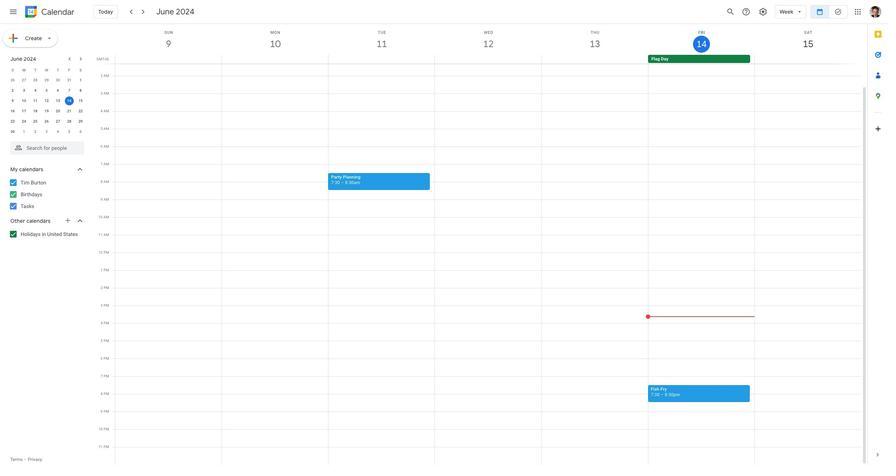 Task type: describe. For each thing, give the bounding box(es) containing it.
10 element
[[20, 97, 28, 105]]

20 element
[[54, 107, 62, 116]]

2 element
[[8, 86, 17, 95]]

29 element
[[76, 117, 85, 126]]

settings menu image
[[759, 7, 768, 16]]

friday, june 14, today element
[[649, 24, 755, 55]]

Search for people text field
[[15, 142, 80, 155]]

thursday, june 13 element
[[542, 24, 649, 55]]

may 30 element
[[54, 76, 62, 85]]

cell inside june 2024 grid
[[64, 96, 75, 106]]

23 element
[[8, 117, 17, 126]]

3 element
[[20, 86, 28, 95]]

4 element
[[31, 86, 40, 95]]

11 element
[[31, 97, 40, 105]]

saturday, june 15 element
[[755, 24, 862, 55]]

15 element
[[76, 97, 85, 105]]

wednesday, june 12 element
[[435, 24, 542, 55]]

16 element
[[8, 107, 17, 116]]

9 element
[[8, 97, 17, 105]]

26 element
[[42, 117, 51, 126]]

24 element
[[20, 117, 28, 126]]

main drawer image
[[9, 7, 18, 16]]

july 3 element
[[42, 128, 51, 136]]

july 4 element
[[54, 128, 62, 136]]

30 element
[[8, 128, 17, 136]]

12 element
[[42, 97, 51, 105]]

1 element
[[76, 76, 85, 85]]

monday, june 10 element
[[222, 24, 329, 55]]

28 element
[[65, 117, 74, 126]]

27 element
[[54, 117, 62, 126]]



Task type: locate. For each thing, give the bounding box(es) containing it.
may 28 element
[[31, 76, 40, 85]]

july 2 element
[[31, 128, 40, 136]]

5 element
[[42, 86, 51, 95]]

21 element
[[65, 107, 74, 116]]

may 26 element
[[8, 76, 17, 85]]

14, today element
[[65, 97, 74, 105]]

add other calendars image
[[64, 217, 72, 225]]

heading inside calendar element
[[40, 8, 74, 16]]

18 element
[[31, 107, 40, 116]]

cell
[[115, 41, 222, 466], [222, 41, 329, 466], [328, 41, 435, 466], [435, 41, 542, 466], [542, 41, 649, 466], [646, 41, 755, 466], [755, 41, 862, 466], [115, 55, 222, 64], [222, 55, 329, 64], [329, 55, 435, 64], [435, 55, 542, 64], [542, 55, 648, 64], [755, 55, 861, 64], [64, 96, 75, 106]]

july 5 element
[[65, 128, 74, 136]]

19 element
[[42, 107, 51, 116]]

row
[[112, 41, 862, 466], [112, 55, 868, 64], [7, 65, 86, 75], [7, 75, 86, 86], [7, 86, 86, 96], [7, 96, 86, 106], [7, 106, 86, 117], [7, 117, 86, 127], [7, 127, 86, 137]]

may 27 element
[[20, 76, 28, 85]]

7 element
[[65, 86, 74, 95]]

june 2024 grid
[[7, 65, 86, 137]]

8 element
[[76, 86, 85, 95]]

13 element
[[54, 97, 62, 105]]

6 element
[[54, 86, 62, 95]]

tuesday, june 11 element
[[329, 24, 435, 55]]

my calendars list
[[1, 177, 91, 212]]

july 1 element
[[20, 128, 28, 136]]

calendar element
[[24, 4, 74, 21]]

25 element
[[31, 117, 40, 126]]

july 6 element
[[76, 128, 85, 136]]

heading
[[40, 8, 74, 16]]

sunday, june 9 element
[[115, 24, 222, 55]]

row group
[[7, 75, 86, 137]]

tab list
[[868, 24, 888, 445]]

grid
[[94, 24, 868, 466]]

may 29 element
[[42, 76, 51, 85]]

None search field
[[0, 139, 91, 155]]

17 element
[[20, 107, 28, 116]]

may 31 element
[[65, 76, 74, 85]]

22 element
[[76, 107, 85, 116]]



Task type: vqa. For each thing, say whether or not it's contained in the screenshot.
cell
yes



